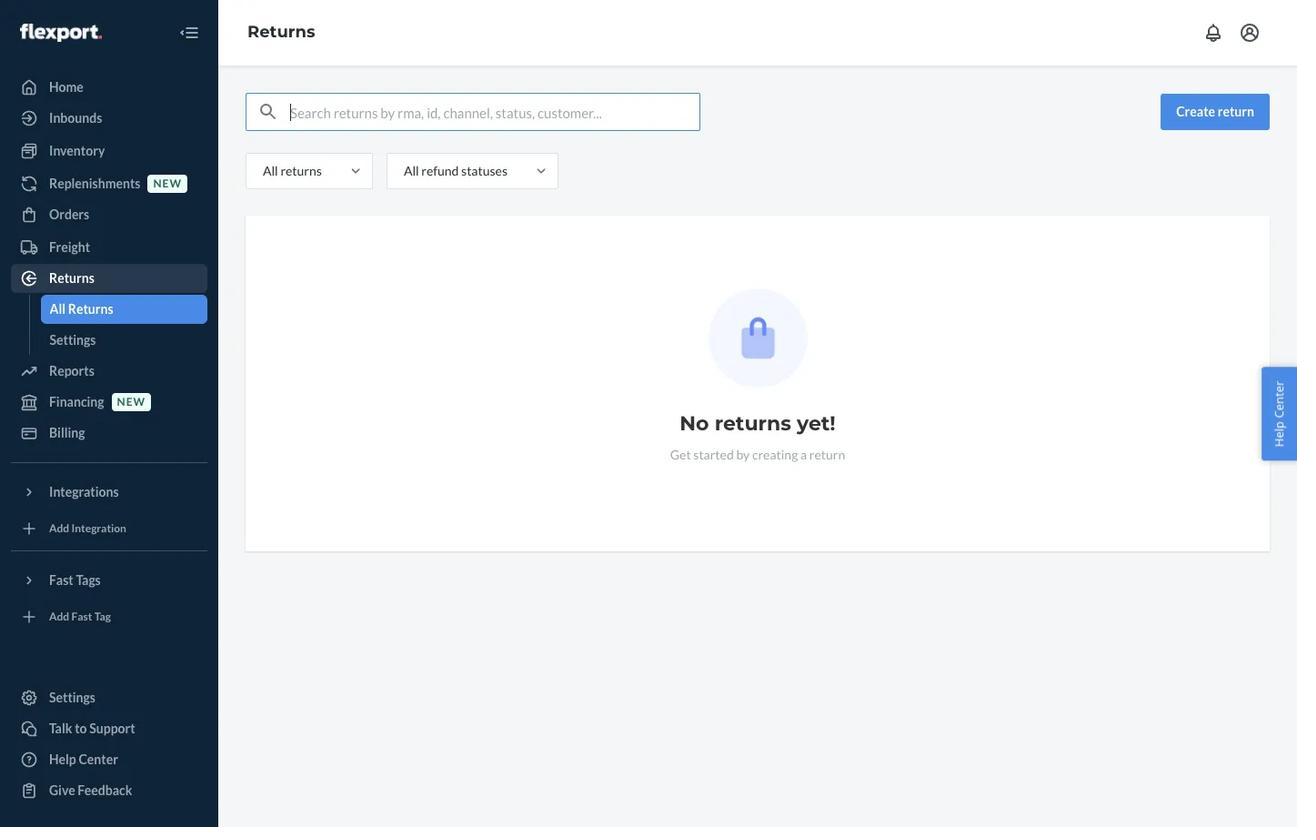 Task type: locate. For each thing, give the bounding box(es) containing it.
1 vertical spatial returns
[[715, 411, 792, 436]]

fast
[[49, 572, 73, 588], [71, 610, 92, 624]]

billing link
[[11, 419, 207, 448]]

settings link
[[40, 326, 207, 355], [11, 683, 207, 713]]

return right a
[[810, 447, 846, 462]]

0 vertical spatial fast
[[49, 572, 73, 588]]

add for add integration
[[49, 522, 69, 535]]

settings up reports
[[50, 332, 96, 348]]

1 horizontal spatial new
[[153, 177, 182, 191]]

help center inside help center link
[[49, 752, 118, 767]]

inventory link
[[11, 137, 207, 166]]

0 vertical spatial new
[[153, 177, 182, 191]]

center inside button
[[1272, 381, 1288, 418]]

return
[[1218, 104, 1255, 119], [810, 447, 846, 462]]

1 horizontal spatial returns
[[715, 411, 792, 436]]

2 add from the top
[[49, 610, 69, 624]]

1 settings from the top
[[50, 332, 96, 348]]

0 horizontal spatial help
[[49, 752, 76, 767]]

fast tags button
[[11, 566, 207, 595]]

open account menu image
[[1240, 22, 1261, 44]]

1 horizontal spatial return
[[1218, 104, 1255, 119]]

0 vertical spatial returns link
[[248, 22, 315, 42]]

add integration link
[[11, 514, 207, 543]]

0 vertical spatial help
[[1272, 421, 1288, 447]]

1 vertical spatial new
[[117, 395, 146, 409]]

add fast tag link
[[11, 602, 207, 632]]

0 horizontal spatial returns link
[[11, 264, 207, 293]]

fast left tags
[[49, 572, 73, 588]]

1 vertical spatial fast
[[71, 610, 92, 624]]

1 vertical spatial return
[[810, 447, 846, 462]]

returns
[[281, 163, 322, 178], [715, 411, 792, 436]]

all for all returns
[[263, 163, 278, 178]]

get
[[671, 447, 691, 462]]

creating
[[753, 447, 798, 462]]

0 vertical spatial return
[[1218, 104, 1255, 119]]

return right create
[[1218, 104, 1255, 119]]

feedback
[[78, 783, 132, 798]]

1 vertical spatial returns link
[[11, 264, 207, 293]]

settings up 'to'
[[49, 690, 96, 705]]

returns
[[248, 22, 315, 42], [49, 270, 94, 286], [68, 301, 113, 317]]

refund
[[422, 163, 459, 178]]

help center inside "help center" button
[[1272, 381, 1288, 447]]

1 vertical spatial settings link
[[11, 683, 207, 713]]

1 horizontal spatial help
[[1272, 421, 1288, 447]]

integrations
[[49, 484, 119, 500]]

0 vertical spatial help center
[[1272, 381, 1288, 447]]

help center link
[[11, 745, 207, 774]]

give
[[49, 783, 75, 798]]

freight
[[49, 239, 90, 255]]

new
[[153, 177, 182, 191], [117, 395, 146, 409]]

0 horizontal spatial new
[[117, 395, 146, 409]]

talk to support
[[49, 721, 135, 736]]

1 horizontal spatial all
[[263, 163, 278, 178]]

center
[[1272, 381, 1288, 418], [79, 752, 118, 767]]

0 vertical spatial settings
[[50, 332, 96, 348]]

help center
[[1272, 381, 1288, 447], [49, 752, 118, 767]]

2 horizontal spatial all
[[404, 163, 419, 178]]

1 vertical spatial settings
[[49, 690, 96, 705]]

a
[[801, 447, 807, 462]]

add fast tag
[[49, 610, 111, 624]]

billing
[[49, 425, 85, 440]]

inbounds link
[[11, 104, 207, 133]]

settings link down all returns link
[[40, 326, 207, 355]]

support
[[89, 721, 135, 736]]

2 settings from the top
[[49, 690, 96, 705]]

all returns link
[[40, 295, 207, 324]]

add
[[49, 522, 69, 535], [49, 610, 69, 624]]

0 vertical spatial returns
[[281, 163, 322, 178]]

new up orders link
[[153, 177, 182, 191]]

talk to support button
[[11, 714, 207, 744]]

all returns
[[50, 301, 113, 317]]

1 vertical spatial add
[[49, 610, 69, 624]]

settings
[[50, 332, 96, 348], [49, 690, 96, 705]]

orders link
[[11, 200, 207, 229]]

1 horizontal spatial center
[[1272, 381, 1288, 418]]

add left the integration
[[49, 522, 69, 535]]

returns for all
[[281, 163, 322, 178]]

fast inside fast tags dropdown button
[[49, 572, 73, 588]]

reports
[[49, 363, 94, 379]]

new for replenishments
[[153, 177, 182, 191]]

0 horizontal spatial help center
[[49, 752, 118, 767]]

returns link
[[248, 22, 315, 42], [11, 264, 207, 293]]

inventory
[[49, 143, 105, 158]]

get started by creating a return
[[671, 447, 846, 462]]

integration
[[71, 522, 126, 535]]

0 horizontal spatial all
[[50, 301, 66, 317]]

add integration
[[49, 522, 126, 535]]

1 horizontal spatial help center
[[1272, 381, 1288, 447]]

all
[[263, 163, 278, 178], [404, 163, 419, 178], [50, 301, 66, 317]]

0 vertical spatial add
[[49, 522, 69, 535]]

1 vertical spatial center
[[79, 752, 118, 767]]

add down fast tags
[[49, 610, 69, 624]]

1 add from the top
[[49, 522, 69, 535]]

0 horizontal spatial returns
[[281, 163, 322, 178]]

0 vertical spatial center
[[1272, 381, 1288, 418]]

help
[[1272, 421, 1288, 447], [49, 752, 76, 767]]

1 vertical spatial help center
[[49, 752, 118, 767]]

fast left 'tag'
[[71, 610, 92, 624]]

help inside button
[[1272, 421, 1288, 447]]

new down reports link
[[117, 395, 146, 409]]

settings link up the support
[[11, 683, 207, 713]]



Task type: describe. For each thing, give the bounding box(es) containing it.
freight link
[[11, 233, 207, 262]]

create
[[1177, 104, 1216, 119]]

0 vertical spatial returns
[[248, 22, 315, 42]]

statuses
[[461, 163, 508, 178]]

return inside button
[[1218, 104, 1255, 119]]

talk
[[49, 721, 72, 736]]

all returns
[[263, 163, 322, 178]]

no returns yet!
[[680, 411, 836, 436]]

empty list image
[[708, 288, 808, 388]]

0 horizontal spatial center
[[79, 752, 118, 767]]

create return
[[1177, 104, 1255, 119]]

2 vertical spatial returns
[[68, 301, 113, 317]]

all refund statuses
[[404, 163, 508, 178]]

home link
[[11, 73, 207, 102]]

0 vertical spatial settings link
[[40, 326, 207, 355]]

flexport logo image
[[20, 23, 102, 42]]

replenishments
[[49, 176, 141, 191]]

1 vertical spatial help
[[49, 752, 76, 767]]

home
[[49, 79, 84, 95]]

orders
[[49, 207, 89, 222]]

financing
[[49, 394, 104, 410]]

Search returns by rma, id, channel, status, customer... text field
[[290, 94, 700, 130]]

give feedback button
[[11, 776, 207, 805]]

create return button
[[1161, 94, 1270, 130]]

no
[[680, 411, 709, 436]]

tag
[[94, 610, 111, 624]]

1 vertical spatial returns
[[49, 270, 94, 286]]

close navigation image
[[178, 22, 200, 44]]

open notifications image
[[1203, 22, 1225, 44]]

started
[[694, 447, 734, 462]]

1 horizontal spatial returns link
[[248, 22, 315, 42]]

fast inside "add fast tag" link
[[71, 610, 92, 624]]

reports link
[[11, 357, 207, 386]]

integrations button
[[11, 478, 207, 507]]

help center button
[[1263, 367, 1298, 460]]

all for all refund statuses
[[404, 163, 419, 178]]

inbounds
[[49, 110, 102, 126]]

tags
[[76, 572, 101, 588]]

0 horizontal spatial return
[[810, 447, 846, 462]]

give feedback
[[49, 783, 132, 798]]

fast tags
[[49, 572, 101, 588]]

returns for no
[[715, 411, 792, 436]]

by
[[737, 447, 750, 462]]

add for add fast tag
[[49, 610, 69, 624]]

all for all returns
[[50, 301, 66, 317]]

to
[[75, 721, 87, 736]]

new for financing
[[117, 395, 146, 409]]

yet!
[[797, 411, 836, 436]]



Task type: vqa. For each thing, say whether or not it's contained in the screenshot.
the Empty list image
yes



